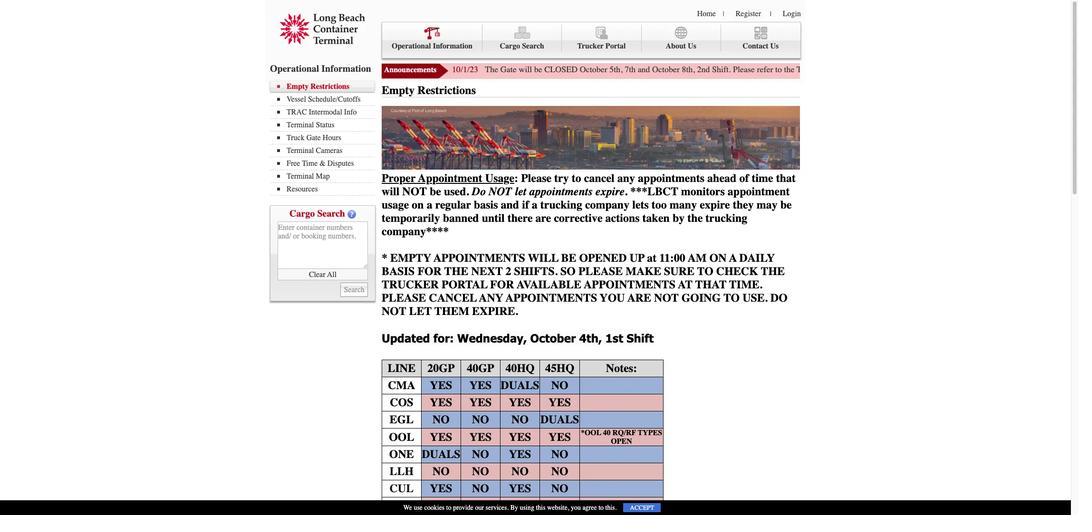 Task type: vqa. For each thing, say whether or not it's contained in the screenshot.
the rightmost Cargo
yes



Task type: locate. For each thing, give the bounding box(es) containing it.
0 vertical spatial operational
[[392, 42, 431, 50]]

for right 'page'
[[895, 64, 905, 75]]

trucking down monitors
[[706, 211, 748, 225]]

1 horizontal spatial and
[[638, 64, 651, 75]]

1 horizontal spatial a
[[532, 198, 538, 211]]

clear all button
[[278, 269, 368, 281]]

by
[[511, 504, 518, 512]]

the left week. in the right of the page
[[986, 64, 996, 75]]

1 horizontal spatial for
[[490, 278, 515, 291]]

for right basis
[[418, 265, 442, 278]]

operational information up empty restrictions 'link'
[[270, 63, 371, 74]]

that
[[696, 278, 727, 291]]

1 vertical spatial operational
[[270, 63, 319, 74]]

information up empty restrictions 'link'
[[322, 63, 371, 74]]

1 vertical spatial terminal
[[287, 147, 314, 155]]

1 vertical spatial information
[[322, 63, 371, 74]]

cancel
[[584, 172, 615, 185]]

0 horizontal spatial please
[[382, 291, 426, 305]]

appointments up too
[[638, 172, 705, 185]]

1 horizontal spatial operational
[[392, 42, 431, 50]]

1 us from the left
[[688, 42, 697, 50]]

clear all
[[309, 270, 337, 279]]

1 vertical spatial hours
[[323, 134, 342, 142]]

0 horizontal spatial information
[[322, 63, 371, 74]]

1 vertical spatial search
[[317, 208, 345, 219]]

gate inside the "empty restrictions vessel schedule/cutoffs trac intermodal info terminal status truck gate hours terminal cameras free time & disputes terminal map resources"
[[307, 134, 321, 142]]

us
[[688, 42, 697, 50], [771, 42, 779, 50]]

at
[[678, 278, 693, 291]]

terminal map link
[[277, 172, 375, 181]]

empty restrictions
[[382, 84, 476, 97]]

truck right refer
[[797, 64, 817, 75]]

gate
[[933, 64, 947, 75]]

next
[[472, 265, 503, 278]]

yes
[[430, 379, 452, 392], [470, 379, 492, 392], [430, 396, 452, 410], [470, 396, 492, 410], [509, 396, 531, 410], [549, 396, 571, 410], [430, 431, 452, 444], [470, 431, 492, 444], [509, 431, 531, 444], [549, 431, 571, 444], [509, 448, 531, 461], [430, 482, 452, 496], [509, 482, 531, 496]]

1 horizontal spatial empty
[[382, 84, 415, 97]]

0 vertical spatial operational information
[[392, 42, 473, 50]]

None submit
[[341, 283, 368, 297]]

0 horizontal spatial for
[[418, 265, 442, 278]]

10/1/23
[[452, 64, 479, 75]]

and right 7th
[[638, 64, 651, 75]]

empty up the 'vessel'
[[287, 82, 309, 91]]

expire
[[596, 185, 625, 198], [700, 198, 730, 211]]

0 vertical spatial menu bar
[[382, 22, 801, 59]]

0 horizontal spatial hours
[[323, 134, 342, 142]]

terminal
[[287, 121, 314, 129], [287, 147, 314, 155], [287, 172, 314, 181]]

contact us link
[[721, 25, 801, 52]]

1 horizontal spatial will
[[519, 64, 532, 75]]

terminal up free on the left top
[[287, 147, 314, 155]]

to
[[698, 265, 714, 278], [724, 291, 740, 305]]

the inside . ***lbct monitors appointment usage on a regular basis and if a trucking company lets too many expire they may be temporarily banned until there are corrective actions taken by the trucking company****
[[688, 211, 703, 225]]

until
[[482, 211, 505, 225]]

too
[[652, 198, 667, 211]]

2 terminal from the top
[[287, 147, 314, 155]]

1 vertical spatial please
[[521, 172, 552, 185]]

0 horizontal spatial be
[[430, 185, 441, 198]]

1 horizontal spatial menu bar
[[382, 22, 801, 59]]

Enter container numbers and/ or booking numbers.  text field
[[278, 222, 368, 269]]

0 horizontal spatial menu bar
[[270, 81, 380, 196]]

expire inside . ***lbct monitors appointment usage on a regular basis and if a trucking company lets too many expire they may be temporarily banned until there are corrective actions taken by the trucking company****
[[700, 198, 730, 211]]

0 vertical spatial information
[[433, 42, 473, 50]]

0 horizontal spatial for
[[895, 64, 905, 75]]

0 horizontal spatial october
[[531, 331, 576, 345]]

1 horizontal spatial expire
[[700, 198, 730, 211]]

0 horizontal spatial us
[[688, 42, 697, 50]]

the right by
[[688, 211, 703, 225]]

taken
[[643, 211, 670, 225]]

0 horizontal spatial and
[[501, 198, 520, 211]]

***lbct
[[631, 185, 679, 198]]

terminal cameras link
[[277, 147, 375, 155]]

at
[[647, 251, 657, 265]]

2 us from the left
[[771, 42, 779, 50]]

1 horizontal spatial |
[[771, 10, 772, 18]]

0 horizontal spatial gate
[[307, 134, 321, 142]]

1 horizontal spatial please
[[579, 265, 623, 278]]

empty down announcements
[[382, 84, 415, 97]]

gate down status
[[307, 134, 321, 142]]

1 horizontal spatial the
[[761, 265, 785, 278]]

truck down trac
[[287, 134, 305, 142]]

us for about us
[[688, 42, 697, 50]]

a right the on
[[427, 198, 433, 211]]

1 vertical spatial truck
[[287, 134, 305, 142]]

gate
[[501, 64, 517, 75], [819, 64, 836, 75], [307, 134, 321, 142]]

be left closed
[[534, 64, 543, 75]]

0 horizontal spatial empty
[[287, 82, 309, 91]]

1 vertical spatial menu bar
[[270, 81, 380, 196]]

:
[[515, 172, 519, 185]]

*ool 40 rq/rf types open
[[581, 429, 663, 446]]

1 horizontal spatial truck
[[797, 64, 817, 75]]

a right if
[[532, 198, 538, 211]]

trucking
[[541, 198, 583, 211], [706, 211, 748, 225]]

1 vertical spatial duals
[[541, 413, 579, 427]]

the up cancel
[[445, 265, 469, 278]]

restrictions inside the "empty restrictions vessel schedule/cutoffs trac intermodal info terminal status truck gate hours terminal cameras free time & disputes terminal map resources"
[[311, 82, 350, 91]]

gate right the
[[501, 64, 517, 75]]

0 horizontal spatial truck
[[287, 134, 305, 142]]

40hq
[[506, 362, 535, 375]]

​no
[[552, 465, 569, 479], [472, 482, 489, 496], [552, 482, 569, 496]]

and inside . ***lbct monitors appointment usage on a regular basis and if a trucking company lets too many expire they may be temporarily banned until there are corrective actions taken by the trucking company****
[[501, 198, 520, 211]]

2 horizontal spatial the
[[986, 64, 996, 75]]

1 horizontal spatial operational information
[[392, 42, 473, 50]]

1 horizontal spatial search
[[522, 42, 545, 50]]

1 horizontal spatial the
[[785, 64, 795, 75]]

1 for from the left
[[895, 64, 905, 75]]

october up 45hq
[[531, 331, 576, 345]]

please up you
[[579, 265, 623, 278]]

many
[[670, 198, 697, 211]]

october left 5th,
[[580, 64, 608, 75]]

0 horizontal spatial a
[[427, 198, 433, 211]]

1 horizontal spatial restrictions
[[418, 84, 476, 97]]

empty for empty restrictions vessel schedule/cutoffs trac intermodal info terminal status truck gate hours terminal cameras free time & disputes terminal map resources
[[287, 82, 309, 91]]

0 vertical spatial search
[[522, 42, 545, 50]]

menu bar containing operational information
[[382, 22, 801, 59]]

0 vertical spatial to
[[698, 265, 714, 278]]

1 vertical spatial will
[[382, 185, 400, 198]]

0 vertical spatial and
[[638, 64, 651, 75]]

2 for from the left
[[974, 64, 984, 75]]

them
[[435, 305, 470, 318]]

restrictions
[[311, 82, 350, 91], [418, 84, 476, 97]]

1 horizontal spatial to
[[724, 291, 740, 305]]

us right about
[[688, 42, 697, 50]]

| left login link
[[771, 10, 772, 18]]

please left refer
[[733, 64, 755, 75]]

daily
[[740, 251, 775, 265]]

2 vertical spatial terminal
[[287, 172, 314, 181]]

1 horizontal spatial cargo
[[500, 42, 520, 50]]

search
[[522, 42, 545, 50], [317, 208, 345, 219]]

0 vertical spatial cargo
[[500, 42, 520, 50]]

home
[[698, 10, 716, 18]]

*ool
[[581, 429, 602, 437]]

appointments inside : please try to cancel any appointments ahead of time that will not be used.
[[638, 172, 705, 185]]

to left use. at the right bottom
[[724, 291, 740, 305]]

2 horizontal spatial be
[[781, 198, 792, 211]]

1 vertical spatial cargo search
[[290, 208, 345, 219]]

for right details
[[974, 64, 984, 75]]

0 horizontal spatial search
[[317, 208, 345, 219]]

hours up cameras
[[323, 134, 342, 142]]

not
[[403, 185, 427, 198], [489, 185, 512, 198], [655, 291, 679, 305], [382, 305, 407, 318]]

1 vertical spatial operational information
[[270, 63, 371, 74]]

to right the try
[[572, 172, 582, 185]]

0 horizontal spatial the
[[688, 211, 703, 225]]

cargo
[[500, 42, 520, 50], [290, 208, 315, 219]]

45hq
[[546, 362, 575, 375]]

refer
[[758, 64, 774, 75]]

contact
[[743, 42, 769, 50]]

empty inside the "empty restrictions vessel schedule/cutoffs trac intermodal info terminal status truck gate hours terminal cameras free time & disputes terminal map resources"
[[287, 82, 309, 91]]

terminal status link
[[277, 121, 375, 129]]

appointments up corrective
[[530, 185, 593, 198]]

about us link
[[642, 25, 721, 52]]

expire.
[[472, 305, 518, 318]]

and
[[638, 64, 651, 75], [501, 198, 520, 211]]

appointments down shifts.
[[506, 291, 598, 305]]

trucker
[[382, 278, 439, 291]]

information up 10/1/23
[[433, 42, 473, 50]]

all
[[327, 270, 337, 279]]

actions
[[606, 211, 640, 225]]

0 horizontal spatial restrictions
[[311, 82, 350, 91]]

us right contact
[[771, 42, 779, 50]]

| right home link
[[723, 10, 725, 18]]

restrictions up vessel schedule/cutoffs link
[[311, 82, 350, 91]]

usage
[[382, 198, 409, 211]]

a
[[427, 198, 433, 211], [532, 198, 538, 211]]

truck gate hours link
[[277, 134, 375, 142]]

will down cargo search link
[[519, 64, 532, 75]]

1 vertical spatial cargo
[[290, 208, 315, 219]]

we use cookies to provide our services. by using this website, you agree to this.
[[404, 504, 617, 512]]

menu bar
[[382, 22, 801, 59], [270, 81, 380, 196]]

terminal down trac
[[287, 121, 314, 129]]

for up expire.
[[490, 278, 515, 291]]

hours left web
[[838, 64, 859, 75]]

register link
[[736, 10, 762, 18]]

operational
[[392, 42, 431, 50], [270, 63, 319, 74]]

1 horizontal spatial cargo search
[[500, 42, 545, 50]]

be
[[561, 251, 577, 265]]

please down basis
[[382, 291, 426, 305]]

will left the on
[[382, 185, 400, 198]]

: please try to cancel any appointments ahead of time that will not be used.
[[382, 172, 796, 198]]

corrective
[[554, 211, 603, 225]]

trucking down the try
[[541, 198, 583, 211]]

0 vertical spatial duals
[[501, 379, 540, 392]]

shifts.
[[514, 265, 558, 278]]

please right :
[[521, 172, 552, 185]]

2 horizontal spatial october
[[653, 64, 680, 75]]

1 vertical spatial to
[[724, 291, 740, 305]]

the up do
[[761, 265, 785, 278]]

2 horizontal spatial gate
[[819, 64, 836, 75]]

be left used.
[[430, 185, 441, 198]]

a
[[730, 251, 737, 265]]

0 horizontal spatial operational information
[[270, 63, 371, 74]]

am
[[688, 251, 707, 265]]

the right refer
[[785, 64, 795, 75]]

1 horizontal spatial hours
[[838, 64, 859, 75]]

gate left web
[[819, 64, 836, 75]]

for:
[[434, 331, 454, 345]]

empty restrictions vessel schedule/cutoffs trac intermodal info terminal status truck gate hours terminal cameras free time & disputes terminal map resources
[[287, 82, 361, 194]]

0 vertical spatial terminal
[[287, 121, 314, 129]]

to left this.
[[599, 504, 604, 512]]

0 horizontal spatial will
[[382, 185, 400, 198]]

types
[[638, 429, 663, 437]]

restrictions down 10/1/23
[[418, 84, 476, 97]]

october left 8th,
[[653, 64, 680, 75]]

0 vertical spatial please
[[733, 64, 755, 75]]

regular
[[436, 198, 471, 211]]

0 horizontal spatial duals
[[422, 448, 461, 461]]

1 horizontal spatial appointments
[[638, 172, 705, 185]]

operational up the 'vessel'
[[270, 63, 319, 74]]

0 horizontal spatial please
[[521, 172, 552, 185]]

to right at
[[698, 265, 714, 278]]

1 vertical spatial please
[[382, 291, 426, 305]]

empty
[[287, 82, 309, 91], [382, 84, 415, 97]]

operational up announcements
[[392, 42, 431, 50]]

terminal up resources
[[287, 172, 314, 181]]

0 horizontal spatial |
[[723, 10, 725, 18]]

be inside . ***lbct monitors appointment usage on a regular basis and if a trucking company lets too many expire they may be temporarily banned until there are corrective actions taken by the trucking company****
[[781, 198, 792, 211]]

1 a from the left
[[427, 198, 433, 211]]

11:00
[[660, 251, 686, 265]]

2
[[506, 265, 512, 278]]

operational information up announcements
[[392, 42, 473, 50]]

ahead
[[708, 172, 737, 185]]

there
[[508, 211, 533, 225]]

not inside : please try to cancel any appointments ahead of time that will not be used.
[[403, 185, 427, 198]]

and left if
[[501, 198, 520, 211]]

1 horizontal spatial us
[[771, 42, 779, 50]]

login
[[783, 10, 801, 18]]

1 vertical spatial and
[[501, 198, 520, 211]]

cameras
[[316, 147, 343, 155]]

to right refer
[[776, 64, 782, 75]]

time.
[[730, 278, 763, 291]]

2 horizontal spatial duals
[[541, 413, 579, 427]]

cancel
[[429, 291, 477, 305]]

monitors
[[682, 185, 725, 198]]

0 horizontal spatial the
[[445, 265, 469, 278]]

trucker
[[578, 42, 604, 50]]

duals
[[501, 379, 540, 392], [541, 413, 579, 427], [422, 448, 461, 461]]

disputes
[[328, 159, 354, 168]]

0 vertical spatial hours
[[838, 64, 859, 75]]

1 horizontal spatial for
[[974, 64, 984, 75]]

1 horizontal spatial information
[[433, 42, 473, 50]]

clear
[[309, 270, 326, 279]]

bal
[[390, 499, 414, 513]]

​​no
[[552, 499, 569, 513]]

proper
[[382, 172, 416, 185]]

be right may
[[781, 198, 792, 211]]



Task type: describe. For each thing, give the bounding box(es) containing it.
usage
[[486, 172, 515, 185]]

​no for no
[[552, 465, 569, 479]]

2 a from the left
[[532, 198, 538, 211]]

2 vertical spatial duals
[[422, 448, 461, 461]]

ool
[[389, 431, 415, 444]]

banned
[[443, 211, 479, 225]]

7th
[[625, 64, 636, 75]]

cma
[[388, 379, 415, 392]]

and for october
[[638, 64, 651, 75]]

2 | from the left
[[771, 10, 772, 18]]

appointment
[[728, 185, 790, 198]]

provide
[[453, 504, 474, 512]]

10/1/23 the gate will be closed october 5th, 7th and october 8th, 2nd shift. please refer to the truck gate hours web page for further gate details for the week.
[[452, 64, 1019, 75]]

closed
[[545, 64, 578, 75]]

login link
[[783, 10, 801, 18]]

please inside : please try to cancel any appointments ahead of time that will not be used.
[[521, 172, 552, 185]]

0 vertical spatial cargo search
[[500, 42, 545, 50]]

to inside : please try to cancel any appointments ahead of time that will not be used.
[[572, 172, 582, 185]]

use
[[414, 504, 423, 512]]

announcements
[[384, 66, 437, 74]]

on
[[412, 198, 424, 211]]

available
[[517, 278, 582, 291]]

truck inside the "empty restrictions vessel schedule/cutoffs trac intermodal info terminal status truck gate hours terminal cameras free time & disputes terminal map resources"
[[287, 134, 305, 142]]

information inside menu bar
[[433, 42, 473, 50]]

cargo inside menu bar
[[500, 42, 520, 50]]

1 horizontal spatial be
[[534, 64, 543, 75]]

8th,
[[682, 64, 695, 75]]

notes:
[[606, 362, 637, 375]]

agree
[[583, 504, 597, 512]]

to right cookies
[[447, 504, 452, 512]]

trac
[[287, 108, 307, 117]]

1 | from the left
[[723, 10, 725, 18]]

0 horizontal spatial to
[[698, 265, 714, 278]]

any
[[618, 172, 636, 185]]

lets
[[633, 198, 649, 211]]

1 terminal from the top
[[287, 121, 314, 129]]

let
[[515, 185, 527, 198]]

1st
[[606, 331, 624, 345]]

empty restrictions link
[[277, 82, 375, 91]]

0 vertical spatial please
[[579, 265, 623, 278]]

up
[[630, 251, 645, 265]]

0 horizontal spatial appointments
[[530, 185, 593, 198]]

1 horizontal spatial october
[[580, 64, 608, 75]]

hours inside the "empty restrictions vessel schedule/cutoffs trac intermodal info terminal status truck gate hours terminal cameras free time & disputes terminal map resources"
[[323, 134, 342, 142]]

0 horizontal spatial trucking
[[541, 198, 583, 211]]

40
[[603, 429, 611, 437]]

schedule/cutoffs
[[308, 95, 361, 104]]

resources link
[[277, 185, 375, 194]]

0 horizontal spatial cargo search
[[290, 208, 345, 219]]

temporarily
[[382, 211, 440, 225]]

shift.
[[713, 64, 731, 75]]

empty for empty restrictions
[[382, 84, 415, 97]]

appointments down up
[[584, 278, 676, 291]]

appointment
[[418, 172, 483, 185]]

will
[[528, 251, 559, 265]]

and for if
[[501, 198, 520, 211]]

by
[[673, 211, 685, 225]]

shift
[[627, 331, 654, 345]]

any
[[479, 291, 504, 305]]

​no for yes
[[552, 482, 569, 496]]

trucker portal link
[[562, 25, 642, 52]]

use.
[[743, 291, 768, 305]]

vessel
[[287, 95, 306, 104]]

us for contact us
[[771, 42, 779, 50]]

open
[[611, 437, 632, 446]]

operational information link
[[382, 25, 483, 52]]

&
[[320, 159, 326, 168]]

0 vertical spatial will
[[519, 64, 532, 75]]

restrictions for empty restrictions vessel schedule/cutoffs trac intermodal info terminal status truck gate hours terminal cameras free time & disputes terminal map resources
[[311, 82, 350, 91]]

try
[[555, 172, 569, 185]]

going
[[682, 291, 721, 305]]

this
[[536, 504, 546, 512]]

services.
[[486, 504, 509, 512]]

5th,
[[610, 64, 623, 75]]

0 vertical spatial truck
[[797, 64, 817, 75]]

details
[[949, 64, 972, 75]]

0 horizontal spatial cargo
[[290, 208, 315, 219]]

you
[[571, 504, 581, 512]]

menu bar containing empty restrictions
[[270, 81, 380, 196]]

1 horizontal spatial duals
[[501, 379, 540, 392]]

check
[[717, 265, 759, 278]]

trucker portal
[[578, 42, 626, 50]]

1 horizontal spatial trucking
[[706, 211, 748, 225]]

1 horizontal spatial please
[[733, 64, 755, 75]]

so
[[561, 265, 576, 278]]

do not let appointments expire
[[472, 185, 625, 198]]

of
[[740, 172, 749, 185]]

2nd
[[698, 64, 710, 75]]

trac intermodal info link
[[277, 108, 375, 117]]

updated
[[382, 331, 430, 345]]

0 horizontal spatial expire
[[596, 185, 625, 198]]

appointments up por​tal
[[434, 251, 526, 265]]

the
[[485, 64, 499, 75]]

0 horizontal spatial operational
[[270, 63, 319, 74]]

register
[[736, 10, 762, 18]]

make
[[626, 265, 662, 278]]

will inside : please try to cancel any appointments ahead of time that will not be used.
[[382, 185, 400, 198]]

company
[[585, 198, 630, 211]]

map
[[316, 172, 330, 181]]

1 horizontal spatial gate
[[501, 64, 517, 75]]

rq/rf
[[613, 429, 636, 437]]

website,
[[548, 504, 570, 512]]

are
[[628, 291, 652, 305]]

wednesday,
[[457, 331, 527, 345]]

on
[[710, 251, 727, 265]]

be inside : please try to cancel any appointments ahead of time that will not be used.
[[430, 185, 441, 198]]

1 the from the left
[[445, 265, 469, 278]]

one
[[389, 448, 414, 461]]

sure
[[664, 265, 695, 278]]

that
[[777, 172, 796, 185]]

portal
[[606, 42, 626, 50]]

operational information inside menu bar
[[392, 42, 473, 50]]

restrictions for empty restrictions
[[418, 84, 476, 97]]

you
[[600, 291, 625, 305]]

we
[[404, 504, 412, 512]]

accept
[[630, 505, 655, 512]]

line
[[388, 362, 416, 375]]

.
[[625, 185, 628, 198]]

3 terminal from the top
[[287, 172, 314, 181]]

opened
[[580, 251, 627, 265]]

2 the from the left
[[761, 265, 785, 278]]

may
[[757, 198, 778, 211]]

about
[[666, 42, 686, 50]]



